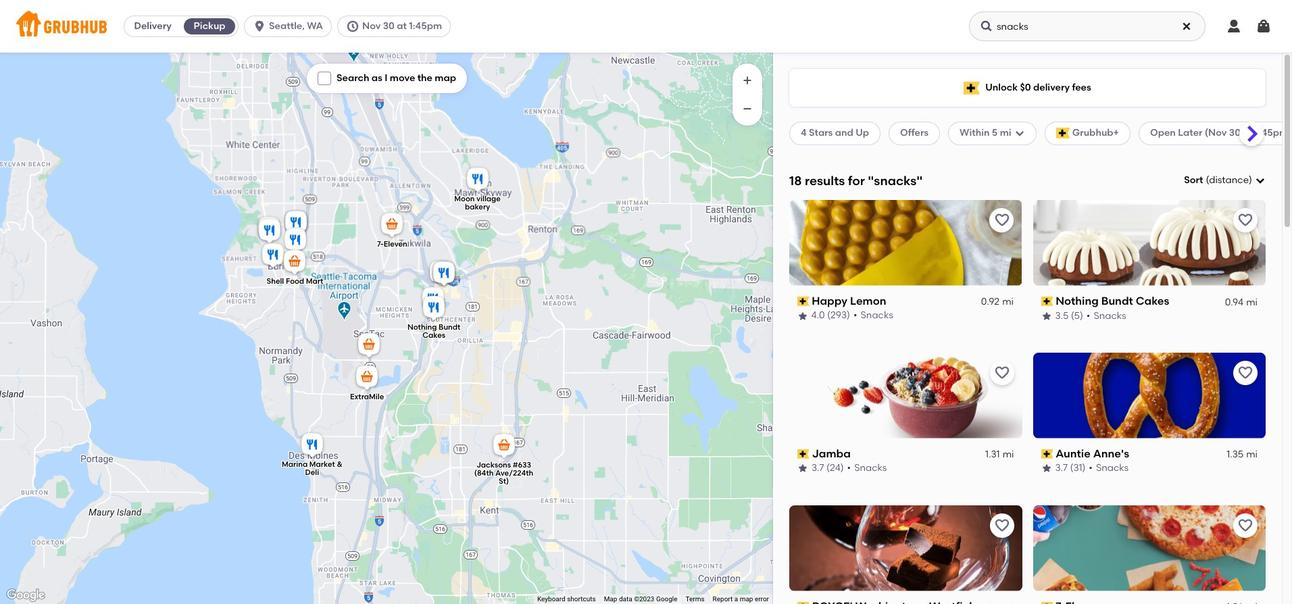 Task type: describe. For each thing, give the bounding box(es) containing it.
(5)
[[1072, 310, 1084, 321]]

save this restaurant image for auntie anne's
[[1238, 365, 1254, 381]]

save this restaurant button for auntie anne's
[[1234, 361, 1258, 385]]

search as i move the map
[[337, 72, 456, 84]]

tacos el hass image
[[256, 217, 283, 247]]

lemon
[[851, 295, 887, 308]]

marina market & deli
[[282, 460, 343, 477]]

mi for lemon
[[1003, 296, 1015, 308]]

mi right 5
[[1001, 127, 1012, 139]]

royce' washington - westfield southcenter mall image
[[431, 260, 458, 289]]

star icon image for jamba
[[798, 463, 809, 474]]

shell food mart
[[267, 277, 323, 286]]

unlock $0 delivery fees
[[986, 82, 1092, 93]]

i
[[385, 72, 388, 84]]

seattle,
[[269, 20, 305, 32]]

marina
[[282, 460, 308, 469]]

mart
[[306, 277, 323, 286]]

nov 30 at 1:45pm button
[[337, 16, 456, 37]]

0.92 mi
[[982, 296, 1015, 308]]

bundt inside nothing bundt cakes
[[439, 323, 461, 332]]

up
[[856, 127, 870, 139]]

nothing inside nothing bundt cakes
[[408, 323, 437, 332]]

search
[[337, 72, 370, 84]]

nothing bundt cakes inside map region
[[408, 323, 461, 340]]

terms link
[[686, 596, 705, 603]]

jacksons
[[477, 461, 511, 470]]

keyboard shortcuts button
[[538, 595, 596, 605]]

jamba image
[[427, 259, 454, 289]]

offers
[[901, 127, 929, 139]]

jamba
[[813, 447, 851, 460]]

at inside button
[[397, 20, 407, 32]]

grubhub+
[[1073, 127, 1120, 139]]

ave/224th
[[496, 469, 534, 478]]

sort ( distance )
[[1185, 174, 1253, 186]]

save this restaurant image for happy lemon
[[994, 212, 1011, 228]]

save this restaurant button for jamba
[[990, 361, 1015, 385]]

marina market & deli image
[[299, 431, 326, 461]]

seattle, wa
[[269, 20, 323, 32]]

4.0
[[812, 310, 826, 321]]

• snacks for jamba
[[848, 463, 887, 474]]

and
[[836, 127, 854, 139]]

7-eleven
[[377, 240, 408, 249]]

moon village bakery
[[455, 194, 501, 211]]

a
[[735, 596, 739, 603]]

for
[[849, 173, 865, 188]]

mi for bundt
[[1247, 296, 1258, 308]]

mi right '1.31'
[[1003, 449, 1015, 460]]

(
[[1207, 174, 1210, 186]]

4.0 (293)
[[812, 310, 851, 321]]

report a map error
[[713, 596, 770, 603]]

delivery
[[134, 20, 172, 32]]

map region
[[0, 0, 795, 605]]

star icon image for happy lemon
[[798, 311, 809, 322]]

results
[[805, 173, 846, 188]]

$0
[[1021, 82, 1032, 93]]

3.7 (24)
[[812, 463, 844, 474]]

nov 30 at 1:45pm
[[362, 20, 442, 32]]

0.94 mi
[[1226, 296, 1258, 308]]

nothing bundt cakes logo image
[[1034, 200, 1267, 286]]

ronnie's market image
[[260, 241, 287, 271]]

0.92
[[982, 296, 1001, 308]]

0 vertical spatial nothing bundt cakes
[[1056, 295, 1170, 308]]

wa
[[307, 20, 323, 32]]

0.94
[[1226, 296, 1244, 308]]

error
[[755, 596, 770, 603]]

• for nothing bundt cakes
[[1087, 310, 1091, 321]]

pickup button
[[181, 16, 238, 37]]

snacks for nothing bundt cakes
[[1094, 310, 1127, 321]]

moon village bakery image
[[465, 166, 492, 195]]

1.35 mi
[[1227, 449, 1258, 460]]

village
[[477, 194, 501, 203]]

auntie anne's
[[1056, 447, 1130, 460]]

1:45pm
[[409, 20, 442, 32]]

(293)
[[828, 310, 851, 321]]

happy
[[813, 295, 848, 308]]

happy lemon image
[[420, 285, 447, 315]]

happy lemon logo image
[[790, 200, 1023, 286]]

anne's
[[1094, 447, 1130, 460]]

3.7 (31)
[[1056, 463, 1086, 474]]

report a map error link
[[713, 596, 770, 603]]

unlock
[[986, 82, 1018, 93]]

nov
[[362, 20, 381, 32]]

stars
[[809, 127, 833, 139]]

4
[[801, 127, 807, 139]]

save this restaurant image for jamba
[[994, 365, 1011, 381]]

1.31 mi
[[986, 449, 1015, 460]]

"snacks"
[[868, 173, 923, 188]]

mi for anne's
[[1247, 449, 1258, 460]]

(24)
[[827, 463, 844, 474]]

deli
[[305, 468, 319, 477]]

(84th
[[475, 469, 494, 478]]

©2023
[[634, 596, 655, 603]]

auntie anne's image
[[431, 260, 458, 289]]

antojitos michalisco 1st ave image
[[283, 209, 310, 239]]

1 horizontal spatial at
[[1244, 127, 1254, 139]]

#633
[[513, 461, 532, 470]]

jacksons #633 (84th ave/224th st) image
[[491, 432, 518, 462]]

4 stars and up
[[801, 127, 870, 139]]

• snacks for happy lemon
[[854, 310, 894, 321]]

star icon image for auntie anne's
[[1042, 463, 1053, 474]]

data
[[619, 596, 633, 603]]

as
[[372, 72, 383, 84]]

shortcuts
[[567, 596, 596, 603]]

minus icon image
[[741, 102, 755, 116]]



Task type: locate. For each thing, give the bounding box(es) containing it.
3.7 left (24)
[[812, 463, 825, 474]]

• snacks down anne's
[[1090, 463, 1129, 474]]

svg image
[[1256, 18, 1273, 34], [253, 20, 267, 33], [346, 20, 360, 33], [981, 20, 994, 33], [321, 74, 329, 83]]

save this restaurant image
[[994, 212, 1011, 228], [994, 365, 1011, 381], [1238, 365, 1254, 381], [994, 518, 1011, 534], [1238, 518, 1254, 534]]

svg image inside seattle, wa button
[[253, 20, 267, 33]]

grubhub plus flag logo image for grubhub+
[[1057, 128, 1070, 139]]

1.31
[[986, 449, 1001, 460]]

• snacks right (5)
[[1087, 310, 1127, 321]]

grubhub plus flag logo image
[[964, 81, 981, 94], [1057, 128, 1070, 139]]

• for auntie anne's
[[1090, 463, 1093, 474]]

1 vertical spatial nothing
[[408, 323, 437, 332]]

seattle, wa button
[[244, 16, 337, 37]]

snacks right (5)
[[1094, 310, 1127, 321]]

at left 1:45pm
[[397, 20, 407, 32]]

nothing bundt cakes
[[1056, 295, 1170, 308], [408, 323, 461, 340]]

none field containing sort
[[1185, 174, 1267, 188]]

0 horizontal spatial bundt
[[439, 323, 461, 332]]

• snacks for auntie anne's
[[1090, 463, 1129, 474]]

snacks
[[862, 310, 894, 321], [1094, 310, 1127, 321], [855, 463, 887, 474], [1097, 463, 1129, 474]]

distance
[[1210, 174, 1250, 186]]

nothing
[[1056, 295, 1099, 308], [408, 323, 437, 332]]

1 vertical spatial bundt
[[439, 323, 461, 332]]

1:45pm)
[[1256, 127, 1293, 139]]

7-
[[377, 240, 384, 249]]

0 horizontal spatial grubhub plus flag logo image
[[964, 81, 981, 94]]

)
[[1250, 174, 1253, 186]]

svg image inside nov 30 at 1:45pm button
[[346, 20, 360, 33]]

snacks down anne's
[[1097, 463, 1129, 474]]

• snacks for nothing bundt cakes
[[1087, 310, 1127, 321]]

auntie anne's logo image
[[1034, 353, 1267, 439]]

cakes
[[1136, 295, 1170, 308], [423, 331, 446, 340]]

snacks for happy lemon
[[862, 310, 894, 321]]

svg image for search as i move the map
[[321, 74, 329, 83]]

0 horizontal spatial cakes
[[423, 331, 446, 340]]

food
[[286, 277, 304, 286]]

subscription pass image
[[798, 450, 810, 459], [1042, 450, 1054, 459], [798, 602, 810, 605], [1042, 602, 1054, 605]]

cakes inside nothing bundt cakes
[[423, 331, 446, 340]]

1 horizontal spatial subscription pass image
[[1042, 297, 1054, 306]]

later
[[1179, 127, 1203, 139]]

0 horizontal spatial nothing
[[408, 323, 437, 332]]

subscription pass image right the 0.92 mi
[[1042, 297, 1054, 306]]

eleven
[[384, 240, 408, 249]]

market
[[310, 460, 335, 469]]

bakery
[[465, 203, 490, 211]]

grubhub plus flag logo image for unlock $0 delivery fees
[[964, 81, 981, 94]]

keyboard
[[538, 596, 566, 603]]

18
[[790, 173, 802, 188]]

1 horizontal spatial cakes
[[1136, 295, 1170, 308]]

bundt
[[1102, 295, 1134, 308], [439, 323, 461, 332]]

keyboard shortcuts
[[538, 596, 596, 603]]

at left 1:45pm)
[[1244, 127, 1254, 139]]

• right (24)
[[848, 463, 851, 474]]

1 vertical spatial nothing bundt cakes
[[408, 323, 461, 340]]

0 vertical spatial 30
[[383, 20, 395, 32]]

1 horizontal spatial nothing bundt cakes
[[1056, 295, 1170, 308]]

1 vertical spatial map
[[740, 596, 754, 603]]

1 subscription pass image from the left
[[798, 297, 810, 306]]

jamba logo image
[[790, 353, 1023, 439]]

• for happy lemon
[[854, 310, 858, 321]]

1 horizontal spatial 3.7
[[1056, 463, 1068, 474]]

0 vertical spatial grubhub plus flag logo image
[[964, 81, 981, 94]]

mi right 1.35
[[1247, 449, 1258, 460]]

within 5 mi
[[960, 127, 1012, 139]]

1 horizontal spatial nothing
[[1056, 295, 1099, 308]]

star icon image for nothing bundt cakes
[[1042, 311, 1053, 322]]

google
[[657, 596, 678, 603]]

• for jamba
[[848, 463, 851, 474]]

7-eleven logo image
[[1034, 506, 1267, 591]]

terms
[[686, 596, 705, 603]]

0 vertical spatial cakes
[[1136, 295, 1170, 308]]

Search for food, convenience, alcohol... search field
[[970, 11, 1206, 41]]

grubhub plus flag logo image left grubhub+
[[1057, 128, 1070, 139]]

open
[[1151, 127, 1177, 139]]

moon
[[455, 194, 475, 203]]

royce' washington - westfield southcenter mall logo image
[[790, 506, 1023, 591]]

extramile
[[350, 393, 384, 402]]

star icon image left 4.0
[[798, 311, 809, 322]]

(nov
[[1206, 127, 1228, 139]]

3.7 left '(31)'
[[1056, 463, 1068, 474]]

1 horizontal spatial grubhub plus flag logo image
[[1057, 128, 1070, 139]]

1 vertical spatial grubhub plus flag logo image
[[1057, 128, 1070, 139]]

1 vertical spatial at
[[1244, 127, 1254, 139]]

shell food mart image
[[281, 248, 308, 278]]

None field
[[1185, 174, 1267, 188]]

auntie
[[1056, 447, 1091, 460]]

3.7 for jamba
[[812, 463, 825, 474]]

st)
[[499, 477, 509, 486]]

snacks right (24)
[[855, 463, 887, 474]]

star icon image
[[798, 311, 809, 322], [1042, 311, 1053, 322], [798, 463, 809, 474], [1042, 463, 1053, 474]]

pierro bakery image
[[282, 227, 309, 256]]

mi right the 0.92
[[1003, 296, 1015, 308]]

1 vertical spatial cakes
[[423, 331, 446, 340]]

bundt down happy lemon image
[[439, 323, 461, 332]]

subscription pass image
[[798, 297, 810, 306], [1042, 297, 1054, 306]]

mi
[[1001, 127, 1012, 139], [1003, 296, 1015, 308], [1247, 296, 1258, 308], [1003, 449, 1015, 460], [1247, 449, 1258, 460]]

subscription pass image for happy lemon
[[798, 297, 810, 306]]

google image
[[3, 587, 48, 605]]

cakes down nothing bundt cakes icon at the left
[[423, 331, 446, 340]]

1 horizontal spatial 30
[[1230, 127, 1242, 139]]

0 vertical spatial nothing
[[1056, 295, 1099, 308]]

within
[[960, 127, 990, 139]]

delivery button
[[124, 16, 181, 37]]

mi right 0.94
[[1247, 296, 1258, 308]]

save this restaurant button
[[990, 208, 1015, 232], [1234, 208, 1258, 232], [990, 361, 1015, 385], [1234, 361, 1258, 385], [990, 514, 1015, 538], [1234, 514, 1258, 538]]

2 3.7 from the left
[[1056, 463, 1068, 474]]

2 subscription pass image from the left
[[1042, 297, 1054, 306]]

0 horizontal spatial 3.7
[[812, 463, 825, 474]]

1 horizontal spatial map
[[740, 596, 754, 603]]

0 vertical spatial bundt
[[1102, 295, 1134, 308]]

open later (nov 30 at 1:45pm)
[[1151, 127, 1293, 139]]

nothing bundt cakes down happy lemon image
[[408, 323, 461, 340]]

fees
[[1073, 82, 1092, 93]]

svg image for seattle, wa
[[253, 20, 267, 33]]

extramile image
[[354, 364, 381, 394]]

(31)
[[1071, 463, 1086, 474]]

map
[[604, 596, 618, 603]]

map right "the"
[[435, 72, 456, 84]]

svg image for nov 30 at 1:45pm
[[346, 20, 360, 33]]

• snacks down lemon
[[854, 310, 894, 321]]

30
[[383, 20, 395, 32], [1230, 127, 1242, 139]]

mawadda cafe image
[[283, 209, 310, 239]]

main navigation navigation
[[0, 0, 1293, 53]]

5
[[993, 127, 998, 139]]

happy lemon
[[813, 295, 887, 308]]

0 horizontal spatial subscription pass image
[[798, 297, 810, 306]]

• right (5)
[[1087, 310, 1091, 321]]

0 horizontal spatial nothing bundt cakes
[[408, 323, 461, 340]]

0 vertical spatial map
[[435, 72, 456, 84]]

nothing bundt cakes image
[[421, 294, 448, 324]]

nothing up (5)
[[1056, 295, 1099, 308]]

jacksons #633 (84th ave/224th st)
[[475, 461, 534, 486]]

30 inside button
[[383, 20, 395, 32]]

grubhub plus flag logo image left unlock on the top
[[964, 81, 981, 94]]

the
[[418, 72, 433, 84]]

0 horizontal spatial map
[[435, 72, 456, 84]]

shell
[[267, 277, 284, 286]]

nothing bundt cakes up (5)
[[1056, 295, 1170, 308]]

svg image
[[1227, 18, 1243, 34], [1182, 21, 1193, 32], [1015, 128, 1026, 139], [1256, 175, 1267, 186]]

• right '(31)'
[[1090, 463, 1093, 474]]

save this restaurant image
[[1238, 212, 1254, 228]]

30 right "(nov"
[[1230, 127, 1242, 139]]

•
[[854, 310, 858, 321], [1087, 310, 1091, 321], [848, 463, 851, 474], [1090, 463, 1093, 474]]

0 horizontal spatial 30
[[383, 20, 395, 32]]

18 results for "snacks"
[[790, 173, 923, 188]]

3.5 (5)
[[1056, 310, 1084, 321]]

star icon image left '3.7 (31)'
[[1042, 463, 1053, 474]]

delivery
[[1034, 82, 1070, 93]]

• snacks right (24)
[[848, 463, 887, 474]]

dairy queen image
[[256, 215, 283, 245]]

subscription pass image left happy
[[798, 297, 810, 306]]

pickup
[[194, 20, 226, 32]]

snacks for auntie anne's
[[1097, 463, 1129, 474]]

star icon image left 3.7 (24)
[[798, 463, 809, 474]]

• down happy lemon on the right
[[854, 310, 858, 321]]

1 vertical spatial 30
[[1230, 127, 1242, 139]]

snacks down lemon
[[862, 310, 894, 321]]

move
[[390, 72, 415, 84]]

star icon image left the 3.5 at the right of the page
[[1042, 311, 1053, 322]]

nothing down happy lemon image
[[408, 323, 437, 332]]

&
[[337, 460, 343, 469]]

cakes down nothing bundt cakes logo
[[1136, 295, 1170, 308]]

7 eleven image
[[379, 211, 406, 241]]

3.5
[[1056, 310, 1069, 321]]

3.7 for auntie anne's
[[1056, 463, 1068, 474]]

sea tac marathon image
[[356, 331, 383, 361]]

at
[[397, 20, 407, 32], [1244, 127, 1254, 139]]

report
[[713, 596, 733, 603]]

save this restaurant button for nothing bundt cakes
[[1234, 208, 1258, 232]]

0 horizontal spatial at
[[397, 20, 407, 32]]

map
[[435, 72, 456, 84], [740, 596, 754, 603]]

0 vertical spatial at
[[397, 20, 407, 32]]

map right a
[[740, 596, 754, 603]]

plus icon image
[[741, 74, 755, 87]]

sort
[[1185, 174, 1204, 186]]

1 3.7 from the left
[[812, 463, 825, 474]]

bundt down nothing bundt cakes logo
[[1102, 295, 1134, 308]]

1 horizontal spatial bundt
[[1102, 295, 1134, 308]]

30 right nov
[[383, 20, 395, 32]]

subscription pass image for nothing bundt cakes
[[1042, 297, 1054, 306]]

• snacks
[[854, 310, 894, 321], [1087, 310, 1127, 321], [848, 463, 887, 474], [1090, 463, 1129, 474]]

save this restaurant button for happy lemon
[[990, 208, 1015, 232]]

snacks for jamba
[[855, 463, 887, 474]]



Task type: vqa. For each thing, say whether or not it's contained in the screenshot.
the Truffle Herb
no



